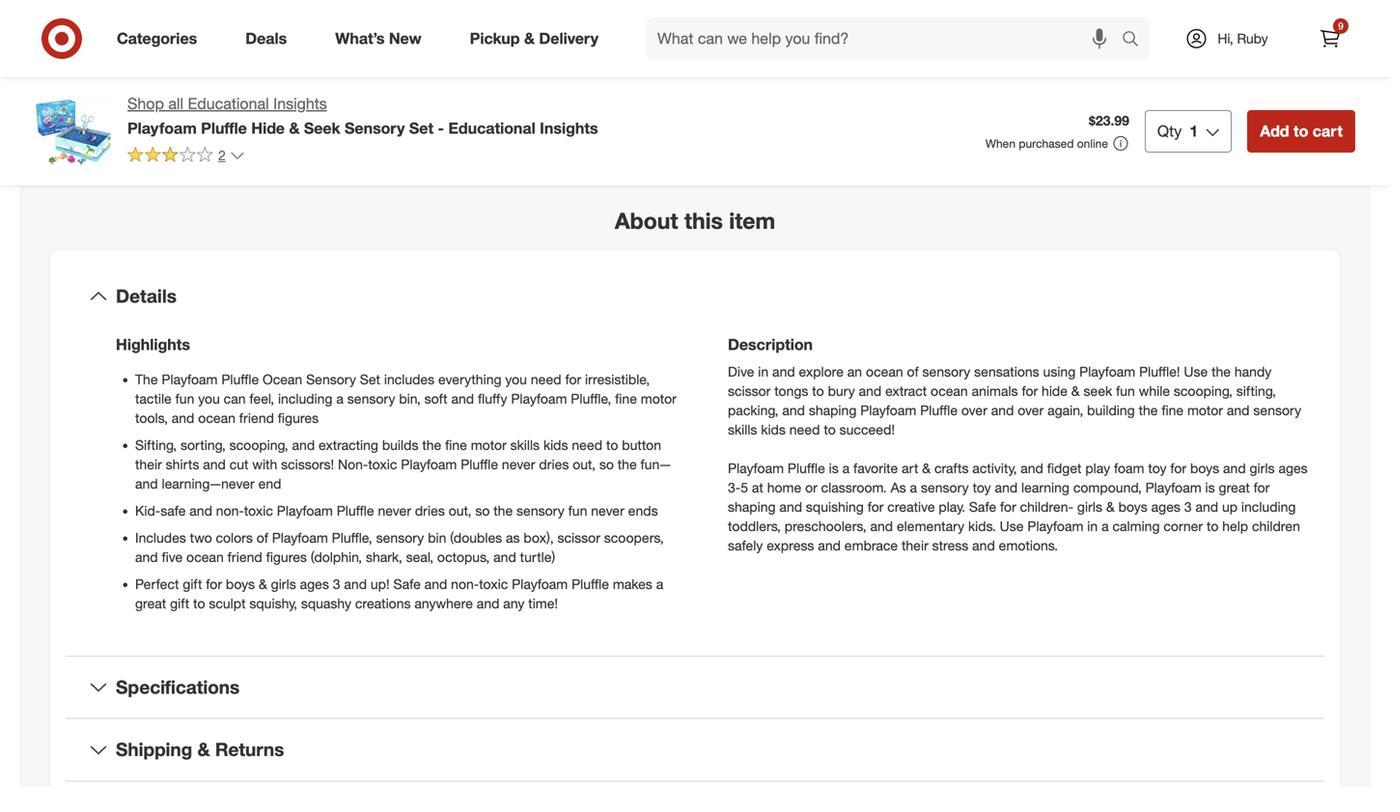 Task type: locate. For each thing, give the bounding box(es) containing it.
0 vertical spatial figures
[[278, 409, 319, 426]]

toxic inside the sifting, sorting, scooping, and extracting builds the fine motor skills kids need to button their shirts and cut with scissors! non-toxic playfoam pluffle never dries out, so the fun— and learning—never end
[[368, 456, 397, 473]]

fine inside the sifting, sorting, scooping, and extracting builds the fine motor skills kids need to button their shirts and cut with scissors! non-toxic playfoam pluffle never dries out, so the fun— and learning—never end
[[445, 436, 467, 453]]

2 horizontal spatial insights
[[881, 12, 921, 27]]

favorite
[[854, 460, 898, 476]]

2 vertical spatial toxic
[[479, 575, 508, 592]]

scissor
[[728, 382, 771, 399], [558, 529, 601, 546]]

scooping,
[[1174, 382, 1233, 399], [229, 436, 288, 453]]

0 horizontal spatial scissor
[[558, 529, 601, 546]]

0 vertical spatial safe
[[969, 498, 997, 515]]

embrace
[[845, 537, 898, 554]]

for inside 'perfect gift for boys & girls ages 3 and up! safe and non-toxic playfoam pluffle makes a great gift to sculpt squishy, squashy creations anywhere and any time!'
[[206, 575, 222, 592]]

2 horizontal spatial ages
[[1279, 460, 1308, 476]]

0 horizontal spatial insights
[[273, 94, 327, 113]]

purchased
[[1019, 136, 1074, 151]]

use inside playfoam pluffle is a favorite art & crafts activity, and fidget play foam toy for boys and girls ages 3-5 at home or classroom. as a sensory toy and learning compound, playfoam is great for shaping and squishing for creative play. safe for children- girls & boys ages 3 and up including toddlers, preschoolers, and elementary kids. use playfoam in a calming corner to help children safely express and embrace their stress and emotions.
[[1000, 517, 1024, 534]]

0 vertical spatial shaping
[[809, 402, 857, 418]]

1 vertical spatial dries
[[415, 502, 445, 519]]

pluffle inside the playfoam pluffle ocean sensory set includes everything you need for irresistible, tactile fun you can feel, including a sensory bin, soft and fluffy playfoam pluffle, fine motor tools, and ocean friend figures
[[221, 371, 259, 388]]

and up two
[[190, 502, 212, 519]]

set
[[409, 119, 434, 137], [360, 371, 380, 388]]

out, up (doubles
[[449, 502, 472, 519]]

pluffle inside shop all educational insights playfoam pluffle hide & seek sensory set - educational insights
[[201, 119, 247, 137]]

boys up sculpt in the bottom of the page
[[226, 575, 255, 592]]

never up includes two colors of playfoam pluffle, sensory bin (doubles as box), scissor scoopers, and five ocean friend figures (dolphin, shark, seal, octopus, and turtle)
[[378, 502, 411, 519]]

sensory left bin,
[[347, 390, 395, 407]]

what's new
[[335, 29, 422, 48]]

0 vertical spatial 3
[[1185, 498, 1192, 515]]

1 vertical spatial out,
[[449, 502, 472, 519]]

ocean inside the playfoam pluffle ocean sensory set includes everything you need for irresistible, tactile fun you can feel, including a sensory bin, soft and fluffy playfoam pluffle, fine motor tools, and ocean friend figures
[[198, 409, 236, 426]]

1 vertical spatial use
[[1000, 517, 1024, 534]]

fine down irresistible,
[[615, 390, 637, 407]]

scissor up the packing,
[[728, 382, 771, 399]]

1 vertical spatial is
[[1206, 479, 1216, 496]]

1 horizontal spatial out,
[[573, 456, 596, 473]]

sensory down the 'sifting,'
[[1254, 402, 1302, 418]]

friend down 'feel,'
[[239, 409, 274, 426]]

girls up the children
[[1250, 460, 1275, 476]]

children
[[1253, 517, 1301, 534]]

0 horizontal spatial is
[[829, 460, 839, 476]]

their down sifting,
[[135, 456, 162, 473]]

pluffle inside 'dive in and explore an ocean of sensory sensations using playfoam pluffle! use the handy scissor tongs to bury and extract ocean animals for hide & seek fun while scooping, sifting, packing, and shaping playfoam pluffle over and over again, building the fine motor and sensory skills kids need to succeed!'
[[921, 402, 958, 418]]

0 vertical spatial out,
[[573, 456, 596, 473]]

including inside playfoam pluffle is a favorite art & crafts activity, and fidget play foam toy for boys and girls ages 3-5 at home or classroom. as a sensory toy and learning compound, playfoam is great for shaping and squishing for creative play. safe for children- girls & boys ages 3 and up including toddlers, preschoolers, and elementary kids. use playfoam in a calming corner to help children safely express and embrace their stress and emotions.
[[1242, 498, 1296, 515]]

playfoam up the corner
[[1146, 479, 1202, 496]]

playfoam up time!
[[512, 575, 568, 592]]

dries up box),
[[539, 456, 569, 473]]

non-
[[216, 502, 244, 519], [451, 575, 479, 592]]

0 horizontal spatial girls
[[271, 575, 296, 592]]

2 vertical spatial educational
[[449, 119, 536, 137]]

fun for kid-safe and non-toxic playfoam pluffle never dries out, so the sensory fun never ends
[[568, 502, 588, 519]]

sensory up box),
[[517, 502, 565, 519]]

fine
[[615, 390, 637, 407], [1162, 402, 1184, 418], [445, 436, 467, 453]]

2 horizontal spatial girls
[[1250, 460, 1275, 476]]

0 horizontal spatial pluffle,
[[332, 529, 372, 546]]

0 horizontal spatial 3
[[333, 575, 340, 592]]

and down the 'sifting,'
[[1227, 402, 1250, 418]]

1 horizontal spatial great
[[1219, 479, 1250, 496]]

sensory up shark,
[[376, 529, 424, 546]]

sifting,
[[1237, 382, 1277, 399]]

1 horizontal spatial non-
[[451, 575, 479, 592]]

seek
[[1084, 382, 1113, 399]]

home
[[768, 479, 802, 496]]

and up learning—never on the bottom of the page
[[203, 456, 226, 473]]

0 vertical spatial in
[[758, 363, 769, 380]]

insights
[[881, 12, 921, 27], [273, 94, 327, 113], [540, 119, 598, 137]]

of right the colors on the left bottom of page
[[257, 529, 268, 546]]

1 horizontal spatial in
[[1088, 517, 1098, 534]]

1 horizontal spatial need
[[572, 436, 603, 453]]

for up sculpt in the bottom of the page
[[206, 575, 222, 592]]

safe
[[969, 498, 997, 515], [394, 575, 421, 592]]

pluffle up or
[[788, 460, 825, 476]]

2 over from the left
[[1018, 402, 1044, 418]]

boys up the corner
[[1191, 460, 1220, 476]]

hi, ruby
[[1218, 30, 1269, 47]]

pluffle, inside includes two colors of playfoam pluffle, sensory bin (doubles as box), scissor scoopers, and five ocean friend figures (dolphin, shark, seal, octopus, and turtle)
[[332, 529, 372, 546]]

sensory inside includes two colors of playfoam pluffle, sensory bin (doubles as box), scissor scoopers, and five ocean friend figures (dolphin, shark, seal, octopus, and turtle)
[[376, 529, 424, 546]]

1 horizontal spatial is
[[1206, 479, 1216, 496]]

fun for the playfoam pluffle ocean sensory set includes everything you need for irresistible, tactile fun you can feel, including a sensory bin, soft and fluffy playfoam pluffle, fine motor tools, and ocean friend figures
[[175, 390, 194, 407]]

deals
[[246, 29, 287, 48]]

from
[[790, 12, 813, 27]]

3 up the corner
[[1185, 498, 1192, 515]]

1 horizontal spatial ages
[[1152, 498, 1181, 515]]

1 vertical spatial friend
[[228, 548, 262, 565]]

motor down fluffy
[[471, 436, 507, 453]]

0 horizontal spatial including
[[278, 390, 333, 407]]

use right pluffle!
[[1184, 363, 1208, 380]]

9
[[1339, 20, 1344, 32]]

add to cart button
[[1248, 110, 1356, 153]]

dive
[[728, 363, 755, 380]]

and down as
[[494, 548, 516, 565]]

non- up the colors on the left bottom of page
[[216, 502, 244, 519]]

girls
[[1250, 460, 1275, 476], [1078, 498, 1103, 515], [271, 575, 296, 592]]

& inside 'dive in and explore an ocean of sensory sensations using playfoam pluffle! use the handy scissor tongs to bury and extract ocean animals for hide & seek fun while scooping, sifting, packing, and shaping playfoam pluffle over and over again, building the fine motor and sensory skills kids need to succeed!'
[[1072, 382, 1080, 399]]

tools,
[[135, 409, 168, 426]]

girls up squishy,
[[271, 575, 296, 592]]

1 vertical spatial pluffle,
[[332, 529, 372, 546]]

you left can
[[198, 390, 220, 407]]

1 vertical spatial shaping
[[728, 498, 776, 515]]

a up classroom.
[[843, 460, 850, 476]]

squishing
[[806, 498, 864, 515]]

1 vertical spatial in
[[1088, 517, 1098, 534]]

the down button
[[618, 456, 637, 473]]

1 horizontal spatial set
[[409, 119, 434, 137]]

0 vertical spatial set
[[409, 119, 434, 137]]

image gallery element
[[35, 0, 672, 166]]

set left includes
[[360, 371, 380, 388]]

fun inside the playfoam pluffle ocean sensory set includes everything you need for irresistible, tactile fun you can feel, including a sensory bin, soft and fluffy playfoam pluffle, fine motor tools, and ocean friend figures
[[175, 390, 194, 407]]

as
[[506, 529, 520, 546]]

calming
[[1113, 517, 1160, 534]]

&
[[524, 29, 535, 48], [289, 119, 300, 137], [1072, 382, 1080, 399], [923, 460, 931, 476], [1107, 498, 1115, 515], [259, 575, 267, 592], [198, 738, 210, 761]]

0 horizontal spatial out,
[[449, 502, 472, 519]]

item
[[729, 207, 776, 234]]

0 horizontal spatial great
[[135, 595, 166, 612]]

0 vertical spatial use
[[1184, 363, 1208, 380]]

again,
[[1048, 402, 1084, 418]]

pluffle, inside the playfoam pluffle ocean sensory set includes everything you need for irresistible, tactile fun you can feel, including a sensory bin, soft and fluffy playfoam pluffle, fine motor tools, and ocean friend figures
[[571, 390, 612, 407]]

0 vertical spatial ages
[[1279, 460, 1308, 476]]

0 vertical spatial friend
[[239, 409, 274, 426]]

with
[[252, 456, 277, 473]]

insights inside "button"
[[881, 12, 921, 27]]

great down perfect
[[135, 595, 166, 612]]

& inside 'perfect gift for boys & girls ages 3 and up! safe and non-toxic playfoam pluffle makes a great gift to sculpt squishy, squashy creations anywhere and any time!'
[[259, 575, 267, 592]]

1 horizontal spatial 3
[[1185, 498, 1192, 515]]

1 horizontal spatial fun
[[568, 502, 588, 519]]

1 horizontal spatial use
[[1184, 363, 1208, 380]]

0 vertical spatial educational
[[817, 12, 878, 27]]

to inside button
[[1294, 122, 1309, 141]]

playfoam down 'builds'
[[401, 456, 457, 473]]

& inside shop all educational insights playfoam pluffle hide & seek sensory set - educational insights
[[289, 119, 300, 137]]

dries
[[539, 456, 569, 473], [415, 502, 445, 519]]

and down includes
[[135, 548, 158, 565]]

sensory right ocean on the top left of the page
[[306, 371, 356, 388]]

to inside playfoam pluffle is a favorite art & crafts activity, and fidget play foam toy for boys and girls ages 3-5 at home or classroom. as a sensory toy and learning compound, playfoam is great for shaping and squishing for creative play. safe for children- girls & boys ages 3 and up including toddlers, preschoolers, and elementary kids. use playfoam in a calming corner to help children safely express and embrace their stress and emotions.
[[1207, 517, 1219, 534]]

great up up
[[1219, 479, 1250, 496]]

safe
[[160, 502, 186, 519]]

1 vertical spatial their
[[902, 537, 929, 554]]

ocean
[[866, 363, 904, 380], [931, 382, 968, 399], [198, 409, 236, 426], [186, 548, 224, 565]]

0 vertical spatial girls
[[1250, 460, 1275, 476]]

2 vertical spatial boys
[[226, 575, 255, 592]]

kids down the packing,
[[761, 421, 786, 438]]

1 vertical spatial you
[[198, 390, 220, 407]]

0 vertical spatial sensory
[[345, 119, 405, 137]]

pluffle
[[201, 119, 247, 137], [221, 371, 259, 388], [921, 402, 958, 418], [461, 456, 498, 473], [788, 460, 825, 476], [337, 502, 374, 519], [572, 575, 609, 592]]

2 vertical spatial girls
[[271, 575, 296, 592]]

play.
[[939, 498, 966, 515]]

0 horizontal spatial skills
[[511, 436, 540, 453]]

their down elementary
[[902, 537, 929, 554]]

0 horizontal spatial toy
[[973, 479, 992, 496]]

and
[[773, 363, 795, 380], [859, 382, 882, 399], [451, 390, 474, 407], [783, 402, 805, 418], [992, 402, 1014, 418], [1227, 402, 1250, 418], [172, 409, 194, 426], [292, 436, 315, 453], [203, 456, 226, 473], [1021, 460, 1044, 476], [1224, 460, 1246, 476], [135, 475, 158, 492], [995, 479, 1018, 496], [780, 498, 803, 515], [1196, 498, 1219, 515], [190, 502, 212, 519], [871, 517, 893, 534], [818, 537, 841, 554], [973, 537, 995, 554], [135, 548, 158, 565], [494, 548, 516, 565], [344, 575, 367, 592], [425, 575, 447, 592], [477, 595, 500, 612]]

including down ocean on the top left of the page
[[278, 390, 333, 407]]

shaping inside playfoam pluffle is a favorite art & crafts activity, and fidget play foam toy for boys and girls ages 3-5 at home or classroom. as a sensory toy and learning compound, playfoam is great for shaping and squishing for creative play. safe for children- girls & boys ages 3 and up including toddlers, preschoolers, and elementary kids. use playfoam in a calming corner to help children safely express and embrace their stress and emotions.
[[728, 498, 776, 515]]

2 vertical spatial ages
[[300, 575, 329, 592]]

playfoam up tactile
[[162, 371, 218, 388]]

end
[[258, 475, 282, 492]]

scooping, inside the sifting, sorting, scooping, and extracting builds the fine motor skills kids need to button their shirts and cut with scissors! non-toxic playfoam pluffle never dries out, so the fun— and learning—never end
[[229, 436, 288, 453]]

0 vertical spatial is
[[829, 460, 839, 476]]

box),
[[524, 529, 554, 546]]

1 vertical spatial so
[[475, 502, 490, 519]]

including up the children
[[1242, 498, 1296, 515]]

sensory up extract
[[923, 363, 971, 380]]

sculpt
[[209, 595, 246, 612]]

shark,
[[366, 548, 403, 565]]

0 vertical spatial dries
[[539, 456, 569, 473]]

0 vertical spatial of
[[907, 363, 919, 380]]

about this item
[[615, 207, 776, 234]]

0 horizontal spatial scooping,
[[229, 436, 288, 453]]

2 horizontal spatial never
[[591, 502, 625, 519]]

their
[[135, 456, 162, 473], [902, 537, 929, 554]]

over down animals
[[962, 402, 988, 418]]

1 horizontal spatial scissor
[[728, 382, 771, 399]]

figures inside includes two colors of playfoam pluffle, sensory bin (doubles as box), scissor scoopers, and five ocean friend figures (dolphin, shark, seal, octopus, and turtle)
[[266, 548, 307, 565]]

0 vertical spatial including
[[278, 390, 333, 407]]

0 horizontal spatial over
[[962, 402, 988, 418]]

sensory
[[345, 119, 405, 137], [306, 371, 356, 388]]

1 vertical spatial gift
[[170, 595, 189, 612]]

a right as
[[910, 479, 918, 496]]

playfoam inside the sifting, sorting, scooping, and extracting builds the fine motor skills kids need to button their shirts and cut with scissors! non-toxic playfoam pluffle never dries out, so the fun— and learning—never end
[[401, 456, 457, 473]]

0 horizontal spatial motor
[[471, 436, 507, 453]]

playfoam pluffle hide &#38; seek sensory set - educational insights, 5 of 6 image
[[35, 0, 346, 161]]

a left calming
[[1102, 517, 1109, 534]]

dries up bin
[[415, 502, 445, 519]]

playfoam up at
[[728, 460, 784, 476]]

0 vertical spatial non-
[[216, 502, 244, 519]]

2 horizontal spatial toxic
[[479, 575, 508, 592]]

fun—
[[641, 456, 671, 473]]

0 horizontal spatial need
[[531, 371, 562, 388]]

9 link
[[1310, 17, 1352, 60]]

fine down while
[[1162, 402, 1184, 418]]

feel,
[[250, 390, 274, 407]]

over down "hide"
[[1018, 402, 1044, 418]]

toxic inside 'perfect gift for boys & girls ages 3 and up! safe and non-toxic playfoam pluffle makes a great gift to sculpt squishy, squashy creations anywhere and any time!'
[[479, 575, 508, 592]]

using
[[1044, 363, 1076, 380]]

out,
[[573, 456, 596, 473], [449, 502, 472, 519]]

toxic up any on the left
[[479, 575, 508, 592]]

boys up calming
[[1119, 498, 1148, 515]]

set inside the playfoam pluffle ocean sensory set includes everything you need for irresistible, tactile fun you can feel, including a sensory bin, soft and fluffy playfoam pluffle, fine motor tools, and ocean friend figures
[[360, 371, 380, 388]]

pluffle left makes
[[572, 575, 609, 592]]

safe right up!
[[394, 575, 421, 592]]

sensory down 'crafts'
[[921, 479, 969, 496]]

shaping
[[809, 402, 857, 418], [728, 498, 776, 515]]

at
[[752, 479, 764, 496]]

need left button
[[572, 436, 603, 453]]

five
[[162, 548, 183, 565]]

0 horizontal spatial ages
[[300, 575, 329, 592]]

motor right building
[[1188, 402, 1224, 418]]

fluffy
[[478, 390, 507, 407]]

1 horizontal spatial you
[[505, 371, 527, 388]]

3 inside 'perfect gift for boys & girls ages 3 and up! safe and non-toxic playfoam pluffle makes a great gift to sculpt squishy, squashy creations anywhere and any time!'
[[333, 575, 340, 592]]

includes
[[135, 529, 186, 546]]

fine inside 'dive in and explore an ocean of sensory sensations using playfoam pluffle! use the handy scissor tongs to bury and extract ocean animals for hide & seek fun while scooping, sifting, packing, and shaping playfoam pluffle over and over again, building the fine motor and sensory skills kids need to succeed!'
[[1162, 402, 1184, 418]]

online
[[1078, 136, 1109, 151]]

need inside the playfoam pluffle ocean sensory set includes everything you need for irresistible, tactile fun you can feel, including a sensory bin, soft and fluffy playfoam pluffle, fine motor tools, and ocean friend figures
[[531, 371, 562, 388]]

need
[[531, 371, 562, 388], [790, 421, 820, 438], [572, 436, 603, 453]]

0 vertical spatial toy
[[1149, 460, 1167, 476]]

shaping up toddlers,
[[728, 498, 776, 515]]

motor inside the playfoam pluffle ocean sensory set includes everything you need for irresistible, tactile fun you can feel, including a sensory bin, soft and fluffy playfoam pluffle, fine motor tools, and ocean friend figures
[[641, 390, 677, 407]]

0 horizontal spatial set
[[360, 371, 380, 388]]

skills up as
[[511, 436, 540, 453]]

packing,
[[728, 402, 779, 418]]

2 horizontal spatial motor
[[1188, 402, 1224, 418]]

bin
[[428, 529, 447, 546]]

need down tongs
[[790, 421, 820, 438]]

sensory inside shop all educational insights playfoam pluffle hide & seek sensory set - educational insights
[[345, 119, 405, 137]]

0 horizontal spatial safe
[[394, 575, 421, 592]]

their inside the sifting, sorting, scooping, and extracting builds the fine motor skills kids need to button their shirts and cut with scissors! non-toxic playfoam pluffle never dries out, so the fun— and learning—never end
[[135, 456, 162, 473]]

to left succeed!
[[824, 421, 836, 438]]

bury
[[828, 382, 855, 399]]

figures up squishy,
[[266, 548, 307, 565]]

cart
[[1313, 122, 1343, 141]]

(doubles
[[450, 529, 502, 546]]

kids inside 'dive in and explore an ocean of sensory sensations using playfoam pluffle! use the handy scissor tongs to bury and extract ocean animals for hide & seek fun while scooping, sifting, packing, and shaping playfoam pluffle over and over again, building the fine motor and sensory skills kids need to succeed!'
[[761, 421, 786, 438]]

0 vertical spatial so
[[600, 456, 614, 473]]

shirts
[[166, 456, 199, 473]]

ages up the children
[[1279, 460, 1308, 476]]

pluffle down extract
[[921, 402, 958, 418]]

1 horizontal spatial over
[[1018, 402, 1044, 418]]

friend inside includes two colors of playfoam pluffle, sensory bin (doubles as box), scissor scoopers, and five ocean friend figures (dolphin, shark, seal, octopus, and turtle)
[[228, 548, 262, 565]]

use up emotions.
[[1000, 517, 1024, 534]]

1 vertical spatial set
[[360, 371, 380, 388]]

gift right perfect
[[183, 575, 202, 592]]

advertisement region
[[719, 50, 1356, 124]]

for inside the playfoam pluffle ocean sensory set includes everything you need for irresistible, tactile fun you can feel, including a sensory bin, soft and fluffy playfoam pluffle, fine motor tools, and ocean friend figures
[[565, 371, 582, 388]]

ages up the corner
[[1152, 498, 1181, 515]]

skills
[[728, 421, 758, 438], [511, 436, 540, 453]]

for inside 'dive in and explore an ocean of sensory sensations using playfoam pluffle! use the handy scissor tongs to bury and extract ocean animals for hide & seek fun while scooping, sifting, packing, and shaping playfoam pluffle over and over again, building the fine motor and sensory skills kids need to succeed!'
[[1022, 382, 1038, 399]]

ocean down can
[[198, 409, 236, 426]]

playfoam down extract
[[861, 402, 917, 418]]

1 horizontal spatial skills
[[728, 421, 758, 438]]

fine down soft
[[445, 436, 467, 453]]

and down animals
[[992, 402, 1014, 418]]

the left 'handy'
[[1212, 363, 1231, 380]]

in down compound,
[[1088, 517, 1098, 534]]

0 horizontal spatial of
[[257, 529, 268, 546]]

so left 'fun—'
[[600, 456, 614, 473]]

skills inside the sifting, sorting, scooping, and extracting builds the fine motor skills kids need to button their shirts and cut with scissors! non-toxic playfoam pluffle never dries out, so the fun— and learning—never end
[[511, 436, 540, 453]]

and up anywhere
[[425, 575, 447, 592]]

scissor inside includes two colors of playfoam pluffle, sensory bin (doubles as box), scissor scoopers, and five ocean friend figures (dolphin, shark, seal, octopus, and turtle)
[[558, 529, 601, 546]]

1 horizontal spatial safe
[[969, 498, 997, 515]]

for
[[565, 371, 582, 388], [1022, 382, 1038, 399], [1171, 460, 1187, 476], [1254, 479, 1270, 496], [868, 498, 884, 515], [1001, 498, 1017, 515], [206, 575, 222, 592]]

shop
[[127, 94, 164, 113]]

0 horizontal spatial in
[[758, 363, 769, 380]]

1 vertical spatial non-
[[451, 575, 479, 592]]

safe up kids.
[[969, 498, 997, 515]]

1 horizontal spatial including
[[1242, 498, 1296, 515]]

fun up building
[[1117, 382, 1136, 399]]

express
[[767, 537, 815, 554]]

scissor right box),
[[558, 529, 601, 546]]

0 vertical spatial great
[[1219, 479, 1250, 496]]

0 horizontal spatial you
[[198, 390, 220, 407]]

and down kids.
[[973, 537, 995, 554]]

2 horizontal spatial fun
[[1117, 382, 1136, 399]]

friend
[[239, 409, 274, 426], [228, 548, 262, 565]]

a up extracting
[[336, 390, 344, 407]]

any
[[503, 595, 525, 612]]

1 horizontal spatial kids
[[761, 421, 786, 438]]

crafts
[[935, 460, 969, 476]]

figures
[[278, 409, 319, 426], [266, 548, 307, 565]]

compound,
[[1074, 479, 1142, 496]]

set left - at the top of the page
[[409, 119, 434, 137]]

sensations
[[975, 363, 1040, 380]]

sifting, sorting, scooping, and extracting builds the fine motor skills kids need to button their shirts and cut with scissors! non-toxic playfoam pluffle never dries out, so the fun— and learning—never end
[[135, 436, 671, 492]]

1 vertical spatial of
[[257, 529, 268, 546]]

5
[[741, 479, 748, 496]]

safe inside 'perfect gift for boys & girls ages 3 and up! safe and non-toxic playfoam pluffle makes a great gift to sculpt squishy, squashy creations anywhere and any time!'
[[394, 575, 421, 592]]

1 vertical spatial toxic
[[244, 502, 273, 519]]

ages inside 'perfect gift for boys & girls ages 3 and up! safe and non-toxic playfoam pluffle makes a great gift to sculpt squishy, squashy creations anywhere and any time!'
[[300, 575, 329, 592]]

seek
[[304, 119, 341, 137]]

1 vertical spatial safe
[[394, 575, 421, 592]]

out, left 'fun—'
[[573, 456, 596, 473]]

1 horizontal spatial pluffle,
[[571, 390, 612, 407]]

toy right foam
[[1149, 460, 1167, 476]]

1 vertical spatial 3
[[333, 575, 340, 592]]

specifications button
[[66, 657, 1325, 718]]

0 horizontal spatial their
[[135, 456, 162, 473]]

ocean inside includes two colors of playfoam pluffle, sensory bin (doubles as box), scissor scoopers, and five ocean friend figures (dolphin, shark, seal, octopus, and turtle)
[[186, 548, 224, 565]]

toxic down 'end' at the left of page
[[244, 502, 273, 519]]

learning
[[1022, 479, 1070, 496]]

for down classroom.
[[868, 498, 884, 515]]

1 vertical spatial figures
[[266, 548, 307, 565]]

so up (doubles
[[475, 502, 490, 519]]

non-
[[338, 456, 368, 473]]

1 vertical spatial educational
[[188, 94, 269, 113]]

in right dive
[[758, 363, 769, 380]]

3 inside playfoam pluffle is a favorite art & crafts activity, and fidget play foam toy for boys and girls ages 3-5 at home or classroom. as a sensory toy and learning compound, playfoam is great for shaping and squishing for creative play. safe for children- girls & boys ages 3 and up including toddlers, preschoolers, and elementary kids. use playfoam in a calming corner to help children safely express and embrace their stress and emotions.
[[1185, 498, 1192, 515]]

need left irresistible,
[[531, 371, 562, 388]]

0 horizontal spatial fine
[[445, 436, 467, 453]]

never left ends
[[591, 502, 625, 519]]



Task type: describe. For each thing, give the bounding box(es) containing it.
this
[[685, 207, 723, 234]]

1
[[1190, 122, 1199, 141]]

two
[[190, 529, 212, 546]]

figures inside the playfoam pluffle ocean sensory set includes everything you need for irresistible, tactile fun you can feel, including a sensory bin, soft and fluffy playfoam pluffle, fine motor tools, and ocean friend figures
[[278, 409, 319, 426]]

& inside dropdown button
[[198, 738, 210, 761]]

to inside the sifting, sorting, scooping, and extracting builds the fine motor skills kids need to button their shirts and cut with scissors! non-toxic playfoam pluffle never dries out, so the fun— and learning—never end
[[606, 436, 618, 453]]

kids.
[[969, 517, 996, 534]]

kids inside the sifting, sorting, scooping, and extracting builds the fine motor skills kids need to button their shirts and cut with scissors! non-toxic playfoam pluffle never dries out, so the fun— and learning—never end
[[544, 436, 568, 453]]

upload
[[487, 36, 537, 55]]

dries inside the sifting, sorting, scooping, and extracting builds the fine motor skills kids need to button their shirts and cut with scissors! non-toxic playfoam pluffle never dries out, so the fun— and learning—never end
[[539, 456, 569, 473]]

non- inside 'perfect gift for boys & girls ages 3 and up! safe and non-toxic playfoam pluffle makes a great gift to sculpt squishy, squashy creations anywhere and any time!'
[[451, 575, 479, 592]]

and up the kid-
[[135, 475, 158, 492]]

and down preschoolers,
[[818, 537, 841, 554]]

and right tools,
[[172, 409, 194, 426]]

0 horizontal spatial educational
[[188, 94, 269, 113]]

educational inside "button"
[[817, 12, 878, 27]]

set inside shop all educational insights playfoam pluffle hide & seek sensory set - educational insights
[[409, 119, 434, 137]]

ocean right extract
[[931, 382, 968, 399]]

girls inside 'perfect gift for boys & girls ages 3 and up! safe and non-toxic playfoam pluffle makes a great gift to sculpt squishy, squashy creations anywhere and any time!'
[[271, 575, 296, 592]]

use inside 'dive in and explore an ocean of sensory sensations using playfoam pluffle! use the handy scissor tongs to bury and extract ocean animals for hide & seek fun while scooping, sifting, packing, and shaping playfoam pluffle over and over again, building the fine motor and sensory skills kids need to succeed!'
[[1184, 363, 1208, 380]]

playfoam pluffle is a favorite art & crafts activity, and fidget play foam toy for boys and girls ages 3-5 at home or classroom. as a sensory toy and learning compound, playfoam is great for shaping and squishing for creative play. safe for children- girls & boys ages 3 and up including toddlers, preschoolers, and elementary kids. use playfoam in a calming corner to help children safely express and embrace their stress and emotions.
[[728, 460, 1308, 554]]

ruby
[[1238, 30, 1269, 47]]

extract
[[886, 382, 927, 399]]

upload photo button
[[439, 24, 594, 67]]

1 vertical spatial toy
[[973, 479, 992, 496]]

playfoam down 'end' at the left of page
[[277, 502, 333, 519]]

scissor inside 'dive in and explore an ocean of sensory sensations using playfoam pluffle! use the handy scissor tongs to bury and extract ocean animals for hide & seek fun while scooping, sifting, packing, and shaping playfoam pluffle over and over again, building the fine motor and sensory skills kids need to succeed!'
[[728, 382, 771, 399]]

playfoam down children-
[[1028, 517, 1084, 534]]

pickup
[[470, 29, 520, 48]]

what's new link
[[319, 17, 446, 60]]

and down tongs
[[783, 402, 805, 418]]

out, inside the sifting, sorting, scooping, and extracting builds the fine motor skills kids need to button their shirts and cut with scissors! non-toxic playfoam pluffle never dries out, so the fun— and learning—never end
[[573, 456, 596, 473]]

and down activity,
[[995, 479, 1018, 496]]

up
[[1223, 498, 1238, 515]]

for up the children
[[1254, 479, 1270, 496]]

elementary
[[897, 517, 965, 534]]

image of playfoam pluffle hide & seek sensory set - educational insights image
[[35, 93, 112, 170]]

kid-
[[135, 502, 161, 519]]

(dolphin,
[[311, 548, 362, 565]]

creative
[[888, 498, 935, 515]]

1 over from the left
[[962, 402, 988, 418]]

and down home in the right of the page
[[780, 498, 803, 515]]

and up scissors!
[[292, 436, 315, 453]]

1 horizontal spatial toy
[[1149, 460, 1167, 476]]

1 vertical spatial insights
[[273, 94, 327, 113]]

makes
[[613, 575, 653, 592]]

playfoam right fluffy
[[511, 390, 567, 407]]

1 vertical spatial ages
[[1152, 498, 1181, 515]]

activity,
[[973, 460, 1017, 476]]

children-
[[1020, 498, 1074, 515]]

of inside 'dive in and explore an ocean of sensory sensations using playfoam pluffle! use the handy scissor tongs to bury and extract ocean animals for hide & seek fun while scooping, sifting, packing, and shaping playfoam pluffle over and over again, building the fine motor and sensory skills kids need to succeed!'
[[907, 363, 919, 380]]

and left any on the left
[[477, 595, 500, 612]]

3-
[[728, 479, 741, 496]]

their inside playfoam pluffle is a favorite art & crafts activity, and fidget play foam toy for boys and girls ages 3-5 at home or classroom. as a sensory toy and learning compound, playfoam is great for shaping and squishing for creative play. safe for children- girls & boys ages 3 and up including toddlers, preschoolers, and elementary kids. use playfoam in a calming corner to help children safely express and embrace their stress and emotions.
[[902, 537, 929, 554]]

button
[[622, 436, 662, 453]]

colors
[[216, 529, 253, 546]]

help
[[1223, 517, 1249, 534]]

and up 'embrace'
[[871, 517, 893, 534]]

toddlers,
[[728, 517, 781, 534]]

need inside the sifting, sorting, scooping, and extracting builds the fine motor skills kids need to button their shirts and cut with scissors! non-toxic playfoam pluffle never dries out, so the fun— and learning—never end
[[572, 436, 603, 453]]

What can we help you find? suggestions appear below search field
[[646, 17, 1127, 60]]

and left up!
[[344, 575, 367, 592]]

playfoam inside shop all educational insights playfoam pluffle hide & seek sensory set - educational insights
[[127, 119, 197, 137]]

in inside 'dive in and explore an ocean of sensory sensations using playfoam pluffle! use the handy scissor tongs to bury and extract ocean animals for hide & seek fun while scooping, sifting, packing, and shaping playfoam pluffle over and over again, building the fine motor and sensory skills kids need to succeed!'
[[758, 363, 769, 380]]

and up tongs
[[773, 363, 795, 380]]

sensory inside the playfoam pluffle ocean sensory set includes everything you need for irresistible, tactile fun you can feel, including a sensory bin, soft and fluffy playfoam pluffle, fine motor tools, and ocean friend figures
[[306, 371, 356, 388]]

pluffle inside the sifting, sorting, scooping, and extracting builds the fine motor skills kids need to button their shirts and cut with scissors! non-toxic playfoam pluffle never dries out, so the fun— and learning—never end
[[461, 456, 498, 473]]

never inside the sifting, sorting, scooping, and extracting builds the fine motor skills kids need to button their shirts and cut with scissors! non-toxic playfoam pluffle never dries out, so the fun— and learning—never end
[[502, 456, 535, 473]]

extracting
[[319, 436, 379, 453]]

corner
[[1164, 517, 1203, 534]]

friend inside the playfoam pluffle ocean sensory set includes everything you need for irresistible, tactile fun you can feel, including a sensory bin, soft and fluffy playfoam pluffle, fine motor tools, and ocean friend figures
[[239, 409, 274, 426]]

so inside the sifting, sorting, scooping, and extracting builds the fine motor skills kids need to button their shirts and cut with scissors! non-toxic playfoam pluffle never dries out, so the fun— and learning—never end
[[600, 456, 614, 473]]

perfect
[[135, 575, 179, 592]]

the down while
[[1139, 402, 1158, 418]]

ocean up extract
[[866, 363, 904, 380]]

perfect gift for boys & girls ages 3 and up! safe and non-toxic playfoam pluffle makes a great gift to sculpt squishy, squashy creations anywhere and any time!
[[135, 575, 664, 612]]

octopus,
[[437, 548, 490, 565]]

building
[[1088, 402, 1135, 418]]

playfoam inside includes two colors of playfoam pluffle, sensory bin (doubles as box), scissor scoopers, and five ocean friend figures (dolphin, shark, seal, octopus, and turtle)
[[272, 529, 328, 546]]

scooping, inside 'dive in and explore an ocean of sensory sensations using playfoam pluffle! use the handy scissor tongs to bury and extract ocean animals for hide & seek fun while scooping, sifting, packing, and shaping playfoam pluffle over and over again, building the fine motor and sensory skills kids need to succeed!'
[[1174, 382, 1233, 399]]

1 vertical spatial girls
[[1078, 498, 1103, 515]]

the right 'builds'
[[422, 436, 442, 453]]

ocean
[[263, 371, 302, 388]]

2
[[218, 147, 226, 164]]

safe inside playfoam pluffle is a favorite art & crafts activity, and fidget play foam toy for boys and girls ages 3-5 at home or classroom. as a sensory toy and learning compound, playfoam is great for shaping and squishing for creative play. safe for children- girls & boys ages 3 and up including toddlers, preschoolers, and elementary kids. use playfoam in a calming corner to help children safely express and embrace their stress and emotions.
[[969, 498, 997, 515]]

for left children-
[[1001, 498, 1017, 515]]

cut
[[230, 456, 249, 473]]

learning—never
[[162, 475, 255, 492]]

sensory inside playfoam pluffle is a favorite art & crafts activity, and fidget play foam toy for boys and girls ages 3-5 at home or classroom. as a sensory toy and learning compound, playfoam is great for shaping and squishing for creative play. safe for children- girls & boys ages 3 and up including toddlers, preschoolers, and elementary kids. use playfoam in a calming corner to help children safely express and embrace their stress and emotions.
[[921, 479, 969, 496]]

0 horizontal spatial dries
[[415, 502, 445, 519]]

classroom.
[[822, 479, 887, 496]]

2 horizontal spatial boys
[[1191, 460, 1220, 476]]

returns
[[215, 738, 284, 761]]

a inside 'perfect gift for boys & girls ages 3 and up! safe and non-toxic playfoam pluffle makes a great gift to sculpt squishy, squashy creations anywhere and any time!'
[[656, 575, 664, 592]]

when
[[986, 136, 1016, 151]]

art
[[902, 460, 919, 476]]

fun inside 'dive in and explore an ocean of sensory sensations using playfoam pluffle! use the handy scissor tongs to bury and extract ocean animals for hide & seek fun while scooping, sifting, packing, and shaping playfoam pluffle over and over again, building the fine motor and sensory skills kids need to succeed!'
[[1117, 382, 1136, 399]]

in inside playfoam pluffle is a favorite art & crafts activity, and fidget play foam toy for boys and girls ages 3-5 at home or classroom. as a sensory toy and learning compound, playfoam is great for shaping and squishing for creative play. safe for children- girls & boys ages 3 and up including toddlers, preschoolers, and elementary kids. use playfoam in a calming corner to help children safely express and embrace their stress and emotions.
[[1088, 517, 1098, 534]]

0 horizontal spatial never
[[378, 502, 411, 519]]

kid-safe and non-toxic playfoam pluffle never dries out, so the sensory fun never ends
[[135, 502, 658, 519]]

includes two colors of playfoam pluffle, sensory bin (doubles as box), scissor scoopers, and five ocean friend figures (dolphin, shark, seal, octopus, and turtle)
[[135, 529, 664, 565]]

1 vertical spatial boys
[[1119, 498, 1148, 515]]

add to cart
[[1260, 122, 1343, 141]]

need inside 'dive in and explore an ocean of sensory sensations using playfoam pluffle! use the handy scissor tongs to bury and extract ocean animals for hide & seek fun while scooping, sifting, packing, and shaping playfoam pluffle over and over again, building the fine motor and sensory skills kids need to succeed!'
[[790, 421, 820, 438]]

pluffle inside playfoam pluffle is a favorite art & crafts activity, and fidget play foam toy for boys and girls ages 3-5 at home or classroom. as a sensory toy and learning compound, playfoam is great for shaping and squishing for creative play. safe for children- girls & boys ages 3 and up including toddlers, preschoolers, and elementary kids. use playfoam in a calming corner to help children safely express and embrace their stress and emotions.
[[788, 460, 825, 476]]

explore
[[799, 363, 844, 380]]

the
[[135, 371, 158, 388]]

sifting,
[[135, 436, 177, 453]]

0 vertical spatial gift
[[183, 575, 202, 592]]

fine inside the playfoam pluffle ocean sensory set includes everything you need for irresistible, tactile fun you can feel, including a sensory bin, soft and fluffy playfoam pluffle, fine motor tools, and ocean friend figures
[[615, 390, 637, 407]]

and up learning on the bottom of page
[[1021, 460, 1044, 476]]

hide
[[1042, 382, 1068, 399]]

as
[[891, 479, 907, 496]]

photo
[[541, 36, 581, 55]]

the playfoam pluffle ocean sensory set includes everything you need for irresistible, tactile fun you can feel, including a sensory bin, soft and fluffy playfoam pluffle, fine motor tools, and ocean friend figures
[[135, 371, 677, 426]]

everything
[[438, 371, 502, 388]]

shipping & returns button
[[66, 719, 1325, 781]]

and down an
[[859, 382, 882, 399]]

sensory inside the playfoam pluffle ocean sensory set includes everything you need for irresistible, tactile fun you can feel, including a sensory bin, soft and fluffy playfoam pluffle, fine motor tools, and ocean friend figures
[[347, 390, 395, 407]]

when purchased online
[[986, 136, 1109, 151]]

0 horizontal spatial so
[[475, 502, 490, 519]]

anywhere
[[415, 595, 473, 612]]

creations
[[355, 595, 411, 612]]

specifications
[[116, 676, 240, 698]]

shaping inside 'dive in and explore an ocean of sensory sensations using playfoam pluffle! use the handy scissor tongs to bury and extract ocean animals for hide & seek fun while scooping, sifting, packing, and shaping playfoam pluffle over and over again, building the fine motor and sensory skills kids need to succeed!'
[[809, 402, 857, 418]]

while
[[1139, 382, 1171, 399]]

bin,
[[399, 390, 421, 407]]

animals
[[972, 382, 1018, 399]]

tactile
[[135, 390, 172, 407]]

upload photo
[[487, 36, 581, 55]]

skills inside 'dive in and explore an ocean of sensory sensations using playfoam pluffle! use the handy scissor tongs to bury and extract ocean animals for hide & seek fun while scooping, sifting, packing, and shaping playfoam pluffle over and over again, building the fine motor and sensory skills kids need to succeed!'
[[728, 421, 758, 438]]

great inside playfoam pluffle is a favorite art & crafts activity, and fidget play foam toy for boys and girls ages 3-5 at home or classroom. as a sensory toy and learning compound, playfoam is great for shaping and squishing for creative play. safe for children- girls & boys ages 3 and up including toddlers, preschoolers, and elementary kids. use playfoam in a calming corner to help children safely express and embrace their stress and emotions.
[[1219, 479, 1250, 496]]

including inside the playfoam pluffle ocean sensory set includes everything you need for irresistible, tactile fun you can feel, including a sensory bin, soft and fluffy playfoam pluffle, fine motor tools, and ocean friend figures
[[278, 390, 333, 407]]

soft
[[425, 390, 448, 407]]

scoopers,
[[604, 529, 664, 546]]

tongs
[[775, 382, 809, 399]]

and left up
[[1196, 498, 1219, 515]]

squashy
[[301, 595, 352, 612]]

and up up
[[1224, 460, 1246, 476]]

motor inside 'dive in and explore an ocean of sensory sensations using playfoam pluffle! use the handy scissor tongs to bury and extract ocean animals for hide & seek fun while scooping, sifting, packing, and shaping playfoam pluffle over and over again, building the fine motor and sensory skills kids need to succeed!'
[[1188, 402, 1224, 418]]

great inside 'perfect gift for boys & girls ages 3 and up! safe and non-toxic playfoam pluffle makes a great gift to sculpt squishy, squashy creations anywhere and any time!'
[[135, 595, 166, 612]]

includes
[[384, 371, 435, 388]]

to inside 'perfect gift for boys & girls ages 3 and up! safe and non-toxic playfoam pluffle makes a great gift to sculpt squishy, squashy creations anywhere and any time!'
[[193, 595, 205, 612]]

can
[[224, 390, 246, 407]]

qty
[[1158, 122, 1182, 141]]

motor inside the sifting, sorting, scooping, and extracting builds the fine motor skills kids need to button their shirts and cut with scissors! non-toxic playfoam pluffle never dries out, so the fun— and learning—never end
[[471, 436, 507, 453]]

1 horizontal spatial educational
[[449, 119, 536, 137]]

playfoam inside 'perfect gift for boys & girls ages 3 and up! safe and non-toxic playfoam pluffle makes a great gift to sculpt squishy, squashy creations anywhere and any time!'
[[512, 575, 568, 592]]

deals link
[[229, 17, 311, 60]]

shipping
[[116, 738, 192, 761]]

turtle)
[[520, 548, 555, 565]]

a inside the playfoam pluffle ocean sensory set includes everything you need for irresistible, tactile fun you can feel, including a sensory bin, soft and fluffy playfoam pluffle, fine motor tools, and ocean friend figures
[[336, 390, 344, 407]]

pluffle down non-
[[337, 502, 374, 519]]

shipping & returns
[[116, 738, 284, 761]]

up!
[[371, 575, 390, 592]]

and down everything
[[451, 390, 474, 407]]

of inside includes two colors of playfoam pluffle, sensory bin (doubles as box), scissor scoopers, and five ocean friend figures (dolphin, shark, seal, octopus, and turtle)
[[257, 529, 268, 546]]

new
[[389, 29, 422, 48]]

1 horizontal spatial insights
[[540, 119, 598, 137]]

categories
[[117, 29, 197, 48]]

0 horizontal spatial toxic
[[244, 502, 273, 519]]

dive in and explore an ocean of sensory sensations using playfoam pluffle! use the handy scissor tongs to bury and extract ocean animals for hide & seek fun while scooping, sifting, packing, and shaping playfoam pluffle over and over again, building the fine motor and sensory skills kids need to succeed!
[[728, 363, 1302, 438]]

pluffle!
[[1140, 363, 1181, 380]]

pluffle inside 'perfect gift for boys & girls ages 3 and up! safe and non-toxic playfoam pluffle makes a great gift to sculpt squishy, squashy creations anywhere and any time!'
[[572, 575, 609, 592]]

0 horizontal spatial non-
[[216, 502, 244, 519]]

emotions.
[[999, 537, 1058, 554]]

the up as
[[494, 502, 513, 519]]

playfoam up seek
[[1080, 363, 1136, 380]]

search
[[1114, 31, 1160, 50]]

for right foam
[[1171, 460, 1187, 476]]

boys inside 'perfect gift for boys & girls ages 3 and up! safe and non-toxic playfoam pluffle makes a great gift to sculpt squishy, squashy creations anywhere and any time!'
[[226, 575, 255, 592]]

to down explore
[[812, 382, 824, 399]]



Task type: vqa. For each thing, say whether or not it's contained in the screenshot.
it
no



